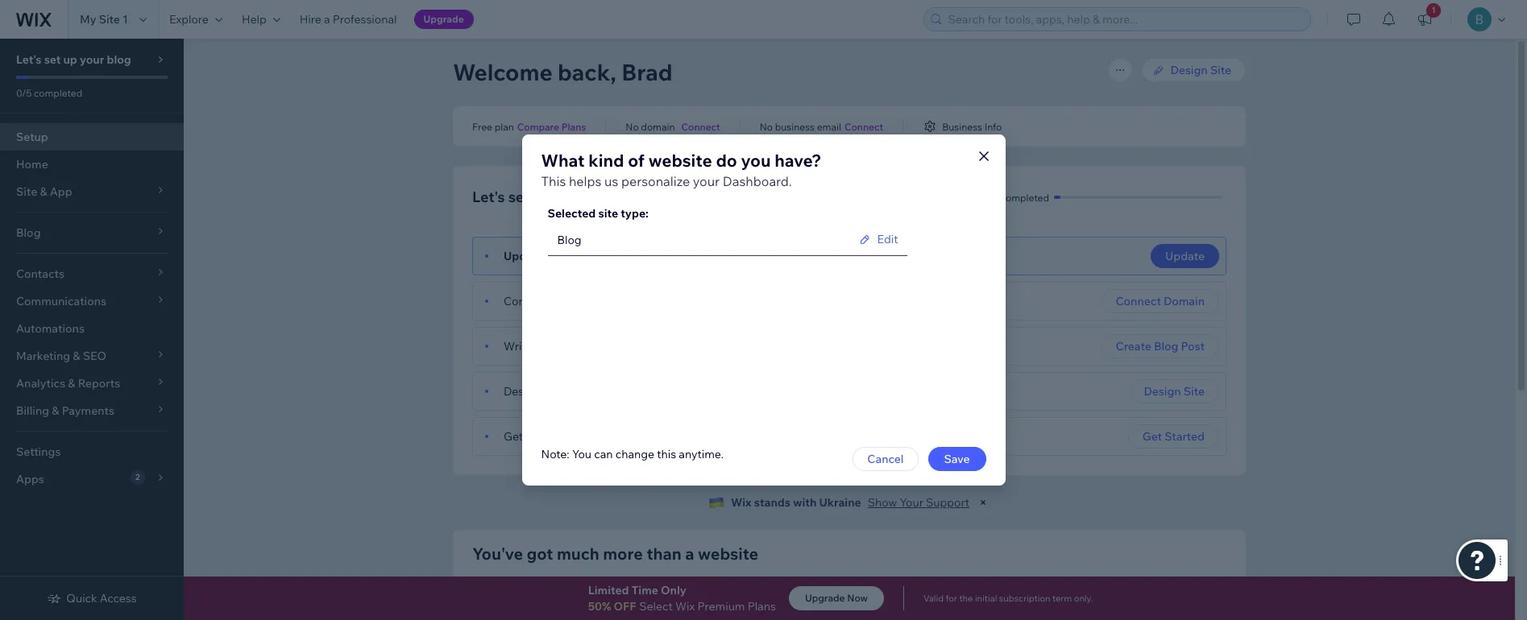 Task type: vqa. For each thing, say whether or not it's contained in the screenshot.


Task type: locate. For each thing, give the bounding box(es) containing it.
upgrade for upgrade now
[[805, 592, 845, 605]]

set up the setup
[[44, 52, 61, 67]]

edit
[[877, 232, 898, 247]]

business
[[942, 121, 983, 133]]

1 vertical spatial completed
[[1001, 191, 1049, 204]]

up inside the sidebar element
[[63, 52, 77, 67]]

0 horizontal spatial connect link
[[682, 119, 720, 134]]

connect
[[682, 121, 720, 133], [845, 121, 884, 133], [504, 294, 549, 309], [1116, 294, 1161, 309]]

0/5 down info on the top of page
[[983, 191, 999, 204]]

0 horizontal spatial get
[[504, 430, 523, 444]]

can
[[594, 447, 613, 462]]

0 vertical spatial let's set up your blog
[[16, 52, 131, 67]]

no
[[626, 121, 639, 133], [760, 121, 773, 133]]

setup
[[16, 130, 48, 144]]

1 vertical spatial let's set up your blog
[[472, 188, 620, 206]]

1 horizontal spatial no
[[760, 121, 773, 133]]

update inside button
[[1166, 249, 1205, 264]]

support
[[926, 496, 970, 510]]

wix down only
[[676, 600, 695, 614]]

your down do
[[693, 173, 720, 189]]

dashboard.
[[723, 173, 792, 189]]

home link
[[0, 151, 184, 178]]

0 horizontal spatial plans
[[562, 121, 586, 133]]

website inside what kind of website do you have? this helps us personalize your dashboard.
[[649, 150, 712, 171]]

free plan compare plans
[[472, 121, 586, 133]]

domain right custom
[[602, 294, 641, 309]]

personalize
[[621, 173, 690, 189]]

0 horizontal spatial site
[[99, 12, 120, 27]]

a right hire
[[324, 12, 330, 27]]

1 vertical spatial a
[[551, 294, 557, 309]]

0 horizontal spatial a
[[324, 12, 330, 27]]

50%
[[588, 600, 611, 614]]

you
[[741, 150, 771, 171]]

you've
[[472, 544, 523, 564]]

plans up what
[[562, 121, 586, 133]]

1 vertical spatial 0/5 completed
[[983, 191, 1049, 204]]

1 horizontal spatial 0/5 completed
[[983, 191, 1049, 204]]

1 horizontal spatial let's
[[472, 188, 505, 206]]

1 update from the left
[[504, 249, 544, 264]]

completed up the setup
[[34, 87, 82, 99]]

my
[[80, 12, 96, 27]]

upgrade inside upgrade now button
[[805, 592, 845, 605]]

help
[[242, 12, 267, 27]]

0/5
[[16, 87, 32, 99], [983, 191, 999, 204]]

no up of
[[626, 121, 639, 133]]

connect link for no business email connect
[[845, 119, 884, 134]]

blog down my site 1
[[107, 52, 131, 67]]

0 vertical spatial set
[[44, 52, 61, 67]]

limited
[[588, 584, 629, 598]]

1 connect link from the left
[[682, 119, 720, 134]]

connect up 'write' on the bottom of page
[[504, 294, 549, 309]]

2 horizontal spatial site
[[1210, 63, 1232, 77]]

0 horizontal spatial upgrade
[[424, 13, 464, 25]]

help button
[[232, 0, 290, 39]]

blog
[[1154, 339, 1179, 354]]

0 horizontal spatial completed
[[34, 87, 82, 99]]

update
[[504, 249, 544, 264], [1166, 249, 1205, 264]]

no domain connect
[[626, 121, 720, 133]]

let's set up your blog
[[16, 52, 131, 67], [472, 188, 620, 206]]

get inside button
[[1143, 430, 1162, 444]]

cancel
[[868, 452, 904, 467]]

quick access button
[[47, 592, 137, 606]]

1 horizontal spatial site
[[1184, 384, 1205, 399]]

get started button
[[1128, 425, 1220, 449]]

a right than
[[685, 544, 694, 564]]

post
[[611, 339, 634, 354]]

off
[[614, 600, 636, 614]]

connect link up do
[[682, 119, 720, 134]]

site
[[598, 206, 618, 221]]

1 horizontal spatial a
[[551, 294, 557, 309]]

2 vertical spatial site
[[1184, 384, 1205, 399]]

market
[[789, 595, 827, 609]]

0 vertical spatial website
[[649, 150, 712, 171]]

connect inside button
[[1116, 294, 1161, 309]]

design site link
[[1142, 58, 1246, 82]]

0 horizontal spatial set
[[44, 52, 61, 67]]

blog
[[107, 52, 131, 67], [589, 188, 620, 206], [573, 249, 598, 264], [584, 339, 608, 354]]

0 vertical spatial plans
[[562, 121, 586, 133]]

1 horizontal spatial 1
[[1432, 5, 1436, 15]]

a for custom
[[551, 294, 557, 309]]

wix
[[731, 496, 752, 510], [676, 600, 695, 614]]

free
[[472, 121, 492, 133]]

selected
[[548, 206, 596, 221]]

update your blog type
[[504, 249, 625, 264]]

website up "google"
[[569, 384, 610, 399]]

connect link right "email"
[[845, 119, 884, 134]]

None field
[[553, 224, 858, 256]]

0 horizontal spatial let's
[[16, 52, 42, 67]]

a
[[324, 12, 330, 27], [551, 294, 557, 309], [685, 544, 694, 564]]

a left custom
[[551, 294, 557, 309]]

website
[[649, 150, 712, 171], [569, 384, 610, 399], [698, 544, 759, 564]]

1 vertical spatial domain
[[602, 294, 641, 309]]

1 horizontal spatial get
[[1143, 430, 1162, 444]]

0 vertical spatial design site
[[1171, 63, 1232, 77]]

have?
[[775, 150, 822, 171]]

up down what
[[533, 188, 551, 206]]

Search for tools, apps, help & more... field
[[943, 8, 1306, 31]]

2 get from the left
[[1143, 430, 1162, 444]]

0 horizontal spatial up
[[63, 52, 77, 67]]

1 horizontal spatial connect link
[[845, 119, 884, 134]]

wix stands with ukraine show your support
[[731, 496, 970, 510]]

connect link
[[682, 119, 720, 134], [845, 119, 884, 134]]

update up domain
[[1166, 249, 1205, 264]]

get
[[504, 430, 523, 444], [1143, 430, 1162, 444]]

get started
[[1143, 430, 1205, 444]]

note: you can change this anytime.
[[541, 447, 724, 462]]

site inside button
[[1184, 384, 1205, 399]]

note:
[[541, 447, 570, 462]]

0 horizontal spatial 0/5
[[16, 87, 32, 99]]

let's set up your blog down what
[[472, 188, 620, 206]]

connect up the create
[[1116, 294, 1161, 309]]

hire a professional link
[[290, 0, 407, 39]]

plans
[[562, 121, 586, 133], [748, 600, 776, 614]]

1 horizontal spatial up
[[533, 188, 551, 206]]

update button
[[1151, 244, 1220, 268]]

post
[[1181, 339, 1205, 354]]

settings link
[[0, 438, 184, 466]]

1 inside 1 button
[[1432, 5, 1436, 15]]

2 horizontal spatial a
[[685, 544, 694, 564]]

1 horizontal spatial wix
[[731, 496, 752, 510]]

update up connect a custom domain on the top
[[504, 249, 544, 264]]

site
[[99, 12, 120, 27], [1210, 63, 1232, 77], [1184, 384, 1205, 399]]

set
[[44, 52, 61, 67], [508, 188, 530, 206]]

1 vertical spatial wix
[[676, 600, 695, 614]]

custom
[[560, 294, 599, 309]]

design site
[[1171, 63, 1232, 77], [1144, 384, 1205, 399]]

connect link for no domain connect
[[682, 119, 720, 134]]

1 vertical spatial plans
[[748, 600, 776, 614]]

0 vertical spatial up
[[63, 52, 77, 67]]

1 horizontal spatial upgrade
[[805, 592, 845, 605]]

your down my
[[80, 52, 104, 67]]

2 vertical spatial website
[[698, 544, 759, 564]]

time
[[632, 584, 658, 598]]

1 vertical spatial design site
[[1144, 384, 1205, 399]]

0/5 inside the sidebar element
[[16, 87, 32, 99]]

0/5 completed inside the sidebar element
[[16, 87, 82, 99]]

website up premium
[[698, 544, 759, 564]]

connect right "email"
[[845, 121, 884, 133]]

quick
[[66, 592, 97, 606]]

website up personalize
[[649, 150, 712, 171]]

get left found
[[504, 430, 523, 444]]

plans inside limited time only 50% off select wix premium plans
[[748, 600, 776, 614]]

upgrade button
[[414, 10, 474, 29]]

plans right premium
[[748, 600, 776, 614]]

0 vertical spatial 0/5 completed
[[16, 87, 82, 99]]

subscription
[[999, 593, 1051, 605]]

0/5 up the setup
[[16, 87, 32, 99]]

upgrade now
[[805, 592, 868, 605]]

1 vertical spatial let's
[[472, 188, 505, 206]]

up up setup link
[[63, 52, 77, 67]]

my site 1
[[80, 12, 128, 27]]

upgrade inside upgrade button
[[424, 13, 464, 25]]

0 horizontal spatial 0/5 completed
[[16, 87, 82, 99]]

select
[[639, 600, 673, 614]]

back,
[[558, 58, 617, 86]]

let's up the setup
[[16, 52, 42, 67]]

no for no domain
[[626, 121, 639, 133]]

upgrade for upgrade
[[424, 13, 464, 25]]

1 horizontal spatial plans
[[748, 600, 776, 614]]

set left this
[[508, 188, 530, 206]]

create
[[1116, 339, 1152, 354]]

selected site type:
[[548, 206, 649, 221]]

edit button
[[858, 232, 902, 247]]

this
[[657, 447, 676, 462]]

business
[[775, 121, 815, 133]]

2 update from the left
[[1166, 249, 1205, 264]]

0 vertical spatial let's
[[16, 52, 42, 67]]

1 horizontal spatial 0/5
[[983, 191, 999, 204]]

no left business
[[760, 121, 773, 133]]

let's set up your blog down my
[[16, 52, 131, 67]]

1 no from the left
[[626, 121, 639, 133]]

brad
[[622, 58, 673, 86]]

0 vertical spatial upgrade
[[424, 13, 464, 25]]

only.
[[1074, 593, 1093, 605]]

0 horizontal spatial no
[[626, 121, 639, 133]]

let's left this
[[472, 188, 505, 206]]

0 vertical spatial 0/5
[[16, 87, 32, 99]]

connect domain
[[1116, 294, 1205, 309]]

1 get from the left
[[504, 430, 523, 444]]

1 vertical spatial 0/5
[[983, 191, 999, 204]]

1 horizontal spatial let's set up your blog
[[472, 188, 620, 206]]

design your website
[[504, 384, 610, 399]]

0 vertical spatial domain
[[641, 121, 675, 133]]

create blog post button
[[1102, 335, 1220, 359]]

show your support button
[[868, 496, 970, 510]]

1 vertical spatial up
[[533, 188, 551, 206]]

1 vertical spatial upgrade
[[805, 592, 845, 605]]

your inside the sidebar element
[[80, 52, 104, 67]]

blog left type:
[[589, 188, 620, 206]]

0 horizontal spatial update
[[504, 249, 544, 264]]

0 horizontal spatial wix
[[676, 600, 695, 614]]

wix left stands at the bottom
[[731, 496, 752, 510]]

write your first blog post
[[504, 339, 634, 354]]

completed inside the sidebar element
[[34, 87, 82, 99]]

get left started
[[1143, 430, 1162, 444]]

0 horizontal spatial let's set up your blog
[[16, 52, 131, 67]]

0 vertical spatial a
[[324, 12, 330, 27]]

1
[[1432, 5, 1436, 15], [123, 12, 128, 27]]

2 no from the left
[[760, 121, 773, 133]]

domain up of
[[641, 121, 675, 133]]

0/5 completed down info on the top of page
[[983, 191, 1049, 204]]

1 vertical spatial website
[[569, 384, 610, 399]]

welcome back, brad
[[453, 58, 673, 86]]

completed down info on the top of page
[[1001, 191, 1049, 204]]

1 horizontal spatial update
[[1166, 249, 1205, 264]]

1 vertical spatial site
[[1210, 63, 1232, 77]]

0/5 completed
[[16, 87, 82, 99], [983, 191, 1049, 204]]

0 vertical spatial completed
[[34, 87, 82, 99]]

0/5 completed up the setup
[[16, 87, 82, 99]]

1 horizontal spatial set
[[508, 188, 530, 206]]

sidebar element
[[0, 39, 184, 621]]

valid
[[924, 593, 944, 605]]

2 connect link from the left
[[845, 119, 884, 134]]



Task type: describe. For each thing, give the bounding box(es) containing it.
this
[[541, 173, 566, 189]]

premium
[[698, 600, 745, 614]]

with
[[793, 496, 817, 510]]

0 vertical spatial wix
[[731, 496, 752, 510]]

save
[[944, 452, 970, 467]]

first
[[561, 339, 582, 354]]

design site button
[[1130, 380, 1220, 404]]

your
[[900, 496, 924, 510]]

your left first
[[535, 339, 559, 354]]

2 vertical spatial a
[[685, 544, 694, 564]]

design site inside button
[[1144, 384, 1205, 399]]

wix inside limited time only 50% off select wix premium plans
[[676, 600, 695, 614]]

blog left the type
[[573, 249, 598, 264]]

compare plans link
[[517, 119, 586, 134]]

kind
[[589, 150, 624, 171]]

design inside button
[[1144, 384, 1181, 399]]

your inside what kind of website do you have? this helps us personalize your dashboard.
[[693, 173, 720, 189]]

on
[[559, 430, 573, 444]]

setup link
[[0, 123, 184, 151]]

google
[[575, 430, 614, 444]]

of
[[628, 150, 645, 171]]

set inside the sidebar element
[[44, 52, 61, 67]]

limited time only 50% off select wix premium plans
[[588, 584, 776, 614]]

1 horizontal spatial completed
[[1001, 191, 1049, 204]]

ukraine
[[819, 496, 861, 510]]

1 vertical spatial set
[[508, 188, 530, 206]]

get for get started
[[1143, 430, 1162, 444]]

update for update your blog type
[[504, 249, 544, 264]]

your down selected
[[546, 249, 571, 264]]

now
[[847, 592, 868, 605]]

change
[[616, 447, 655, 462]]

let's inside the sidebar element
[[16, 52, 42, 67]]

your up get found on google
[[543, 384, 567, 399]]

1 button
[[1407, 0, 1443, 39]]

get for get found on google
[[504, 430, 523, 444]]

no for no business email
[[760, 121, 773, 133]]

0 vertical spatial site
[[99, 12, 120, 27]]

email
[[817, 121, 841, 133]]

no business email connect
[[760, 121, 884, 133]]

your down what
[[554, 188, 586, 206]]

business info button
[[923, 119, 1002, 134]]

0 horizontal spatial 1
[[123, 12, 128, 27]]

only
[[661, 584, 687, 598]]

connect domain button
[[1102, 289, 1220, 314]]

compare
[[517, 121, 559, 133]]

write
[[504, 339, 532, 354]]

what
[[541, 150, 585, 171]]

create blog post
[[1116, 339, 1205, 354]]

instagram
[[1084, 595, 1139, 609]]

domain
[[1164, 294, 1205, 309]]

valid for the initial subscription term only.
[[924, 593, 1093, 605]]

blog inside the sidebar element
[[107, 52, 131, 67]]

app market button
[[727, 579, 972, 621]]

explore
[[169, 12, 209, 27]]

home
[[16, 157, 48, 172]]

blog right first
[[584, 339, 608, 354]]

much
[[557, 544, 599, 564]]

found
[[526, 430, 557, 444]]

professional
[[333, 12, 397, 27]]

facebook
[[1018, 595, 1071, 609]]

connect a custom domain
[[504, 294, 641, 309]]

update for update
[[1166, 249, 1205, 264]]

cancel button
[[853, 447, 919, 472]]

more
[[603, 544, 643, 564]]

do
[[716, 150, 737, 171]]

settings
[[16, 445, 61, 459]]

upgrade now button
[[789, 587, 884, 611]]

app
[[763, 595, 786, 609]]

connect up do
[[682, 121, 720, 133]]

get found on google
[[504, 430, 614, 444]]

initial
[[975, 593, 997, 605]]

type:
[[621, 206, 649, 221]]

a for professional
[[324, 12, 330, 27]]

let's set up your blog inside the sidebar element
[[16, 52, 131, 67]]

ads
[[1141, 595, 1162, 609]]

helps
[[569, 173, 602, 189]]

you
[[572, 447, 592, 462]]

save button
[[928, 447, 986, 472]]

the
[[960, 593, 973, 605]]

access
[[100, 592, 137, 606]]

what kind of website do you have? this helps us personalize your dashboard.
[[541, 150, 822, 189]]

hire
[[300, 12, 321, 27]]

us
[[605, 173, 619, 189]]

info
[[985, 121, 1002, 133]]

started
[[1165, 430, 1205, 444]]

for
[[946, 593, 958, 605]]



